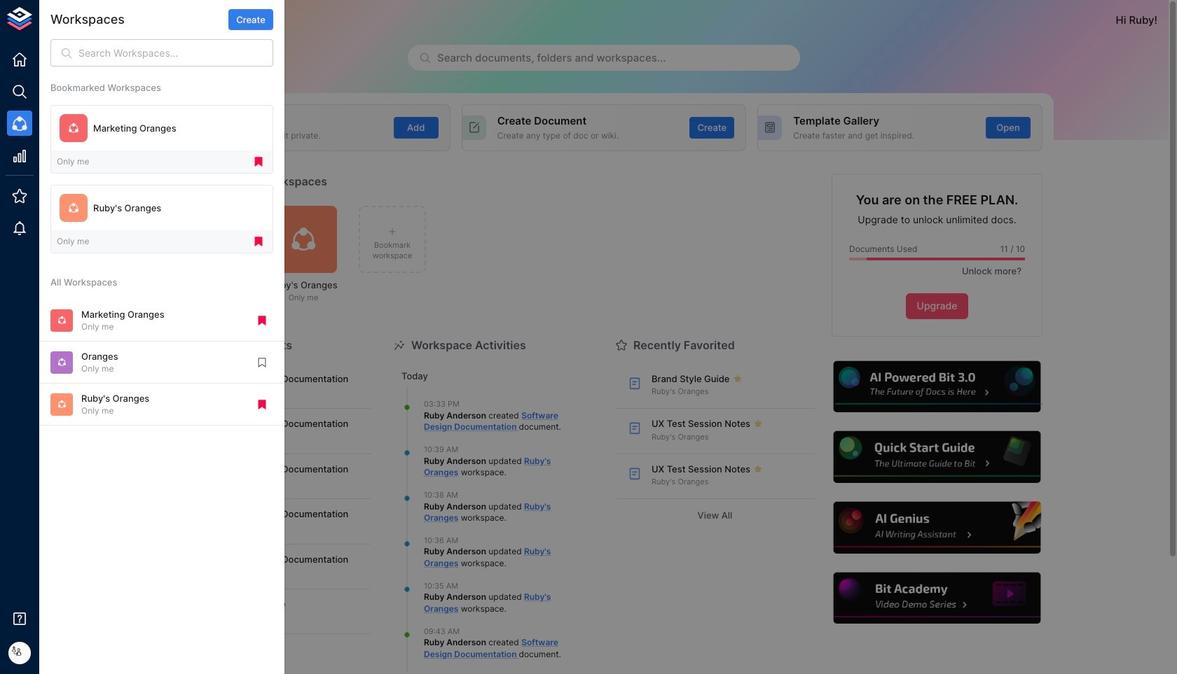 Task type: vqa. For each thing, say whether or not it's contained in the screenshot.
help image
yes



Task type: describe. For each thing, give the bounding box(es) containing it.
0 vertical spatial remove bookmark image
[[252, 156, 265, 168]]

bookmark image
[[256, 357, 268, 369]]

3 help image from the top
[[832, 501, 1043, 556]]

Search Workspaces... text field
[[78, 39, 273, 67]]

2 help image from the top
[[832, 430, 1043, 486]]



Task type: locate. For each thing, give the bounding box(es) containing it.
1 vertical spatial remove bookmark image
[[256, 315, 268, 327]]

4 help image from the top
[[832, 571, 1043, 627]]

1 help image from the top
[[832, 359, 1043, 415]]

help image
[[832, 359, 1043, 415], [832, 430, 1043, 486], [832, 501, 1043, 556], [832, 571, 1043, 627]]

2 vertical spatial remove bookmark image
[[256, 399, 268, 411]]

remove bookmark image
[[252, 236, 265, 248]]

remove bookmark image
[[252, 156, 265, 168], [256, 315, 268, 327], [256, 399, 268, 411]]



